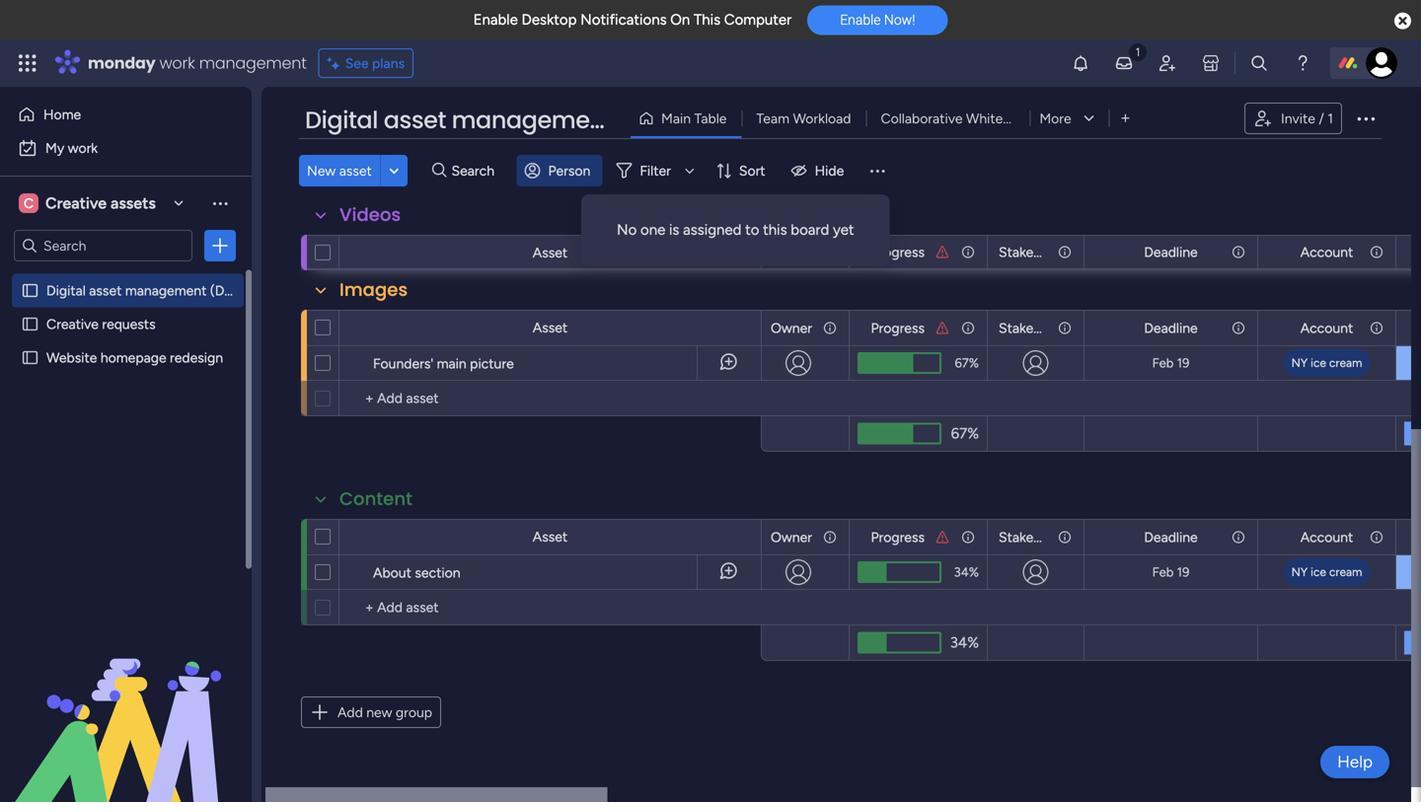 Task type: locate. For each thing, give the bounding box(es) containing it.
public board image left the website
[[21, 349, 39, 367]]

work right monday
[[160, 52, 195, 74]]

new
[[367, 704, 392, 721]]

1 vertical spatial there's a configuration issue.
select which status columns will affect the progress calculation image
[[935, 320, 951, 336]]

asset up + add asset text box on the bottom of the page
[[533, 529, 568, 545]]

(dam) inside "list box"
[[210, 282, 250, 299]]

2 progress field from the top
[[866, 317, 930, 339]]

management
[[199, 52, 307, 74], [452, 104, 613, 137], [125, 282, 207, 299]]

1 19 from the top
[[1177, 355, 1190, 371]]

list box
[[0, 270, 252, 641]]

1 vertical spatial stakehoders field
[[994, 317, 1076, 339]]

no one is assigned to this board yet
[[617, 221, 855, 239]]

deadline
[[1145, 244, 1198, 261], [1145, 320, 1198, 337], [1145, 529, 1198, 546]]

menu image
[[868, 161, 888, 181]]

0 vertical spatial ny ice cream
[[1292, 356, 1363, 370]]

2 vertical spatial stakehoders field
[[994, 527, 1076, 548]]

plans
[[372, 55, 405, 72]]

1 deadline from the top
[[1145, 244, 1198, 261]]

enable left desktop
[[474, 11, 518, 29]]

john smith image
[[1366, 47, 1398, 79]]

1 vertical spatial progress field
[[866, 317, 930, 339]]

1 deadline field from the top
[[1140, 241, 1203, 263]]

1 vertical spatial %
[[969, 565, 979, 581]]

digital asset management (dam) up 'search' field
[[305, 104, 694, 137]]

assigned
[[683, 221, 742, 239]]

1 progress field from the top
[[866, 241, 930, 263]]

this
[[763, 221, 787, 239]]

deadline field for images
[[1140, 317, 1203, 339]]

0 vertical spatial owner field
[[766, 317, 817, 339]]

asset inside digital asset management (dam) "field"
[[384, 104, 446, 137]]

0 horizontal spatial digital
[[46, 282, 86, 299]]

1 vertical spatial feb 19
[[1153, 565, 1190, 581]]

2 vertical spatial deadline field
[[1140, 527, 1203, 548]]

0 vertical spatial account
[[1301, 244, 1354, 261]]

1 ny from the top
[[1292, 356, 1308, 370]]

1 image
[[1129, 40, 1147, 63]]

2 account field from the top
[[1296, 317, 1359, 339]]

work inside option
[[68, 140, 98, 156]]

content
[[340, 487, 413, 512]]

workload
[[793, 110, 852, 127]]

2 vertical spatial account
[[1301, 529, 1354, 546]]

1 vertical spatial progress
[[871, 320, 925, 337]]

2 vertical spatial deadline
[[1145, 529, 1198, 546]]

0 vertical spatial ny
[[1292, 356, 1308, 370]]

1 horizontal spatial (dam)
[[619, 104, 694, 137]]

1 there's a configuration issue.
select which status columns will affect the progress calculation image from the top
[[935, 244, 951, 260]]

0 vertical spatial public board image
[[21, 281, 39, 300]]

new asset
[[307, 162, 372, 179]]

desktop
[[522, 11, 577, 29]]

0 vertical spatial deadline
[[1145, 244, 1198, 261]]

2 vertical spatial asset
[[533, 529, 568, 545]]

3 deadline from the top
[[1145, 529, 1198, 546]]

new asset button
[[299, 155, 380, 187]]

whiteboard
[[966, 110, 1039, 127]]

0 horizontal spatial options image
[[210, 236, 230, 256]]

2 feb 19 from the top
[[1153, 565, 1190, 581]]

update feed image
[[1115, 53, 1134, 73]]

more button
[[1030, 103, 1109, 134]]

asset down person popup button
[[533, 244, 568, 261]]

3 public board image from the top
[[21, 349, 39, 367]]

1 vertical spatial owner field
[[766, 527, 817, 548]]

Search field
[[447, 157, 506, 185]]

there's a configuration issue.
select which status columns will affect the progress calculation image
[[935, 244, 951, 260], [935, 320, 951, 336]]

my
[[45, 140, 64, 156]]

public board image down c
[[21, 281, 39, 300]]

0 horizontal spatial (dam)
[[210, 282, 250, 299]]

1 horizontal spatial work
[[160, 52, 195, 74]]

asset up the "creative requests"
[[89, 282, 122, 299]]

2 owner from the top
[[771, 529, 813, 546]]

1 feb from the top
[[1153, 355, 1174, 371]]

enable left now!
[[840, 12, 881, 28]]

0 vertical spatial account field
[[1296, 241, 1359, 263]]

2 stakehoders from the top
[[999, 320, 1076, 337]]

website
[[46, 350, 97, 366]]

Videos field
[[335, 202, 406, 228]]

Account field
[[1296, 241, 1359, 263], [1296, 317, 1359, 339], [1296, 527, 1359, 548]]

67%
[[951, 425, 979, 443]]

2 vertical spatial asset
[[89, 282, 122, 299]]

public board image for digital asset management (dam)
[[21, 281, 39, 300]]

public board image
[[21, 281, 39, 300], [21, 315, 39, 334], [21, 349, 39, 367]]

one
[[641, 221, 666, 239]]

0 vertical spatial asset
[[533, 244, 568, 261]]

asset inside 'new asset' button
[[339, 162, 372, 179]]

cream
[[1330, 356, 1363, 370], [1330, 565, 1363, 580]]

2 enable from the left
[[840, 12, 881, 28]]

account for images
[[1301, 320, 1354, 337]]

public board image left the "creative requests"
[[21, 315, 39, 334]]

0 vertical spatial creative
[[45, 194, 107, 213]]

1 vertical spatial digital asset management (dam)
[[46, 282, 250, 299]]

(dam) up the redesign
[[210, 282, 250, 299]]

Owner field
[[766, 317, 817, 339], [766, 527, 817, 548]]

creative inside workspace selection element
[[45, 194, 107, 213]]

column information image
[[1231, 244, 1247, 260], [1369, 244, 1385, 260], [822, 320, 838, 336], [961, 320, 976, 336], [1057, 320, 1073, 336], [961, 530, 976, 545], [1057, 530, 1073, 545], [1369, 530, 1385, 545]]

1 vertical spatial ny
[[1292, 565, 1308, 580]]

0 vertical spatial digital asset management (dam)
[[305, 104, 694, 137]]

2 account from the top
[[1301, 320, 1354, 337]]

2 vertical spatial progress field
[[866, 527, 930, 548]]

ny
[[1292, 356, 1308, 370], [1292, 565, 1308, 580]]

1 vertical spatial work
[[68, 140, 98, 156]]

column information image
[[961, 244, 976, 260], [1057, 244, 1073, 260], [1231, 320, 1247, 336], [1369, 320, 1385, 336], [822, 530, 838, 545], [1231, 530, 1247, 545]]

enable inside button
[[840, 12, 881, 28]]

add view image
[[1122, 111, 1130, 126]]

team workload
[[757, 110, 852, 127]]

team
[[757, 110, 790, 127]]

% up 67%
[[969, 355, 979, 371]]

(dam)
[[619, 104, 694, 137], [210, 282, 250, 299]]

no
[[617, 221, 637, 239]]

more
[[1040, 110, 1072, 127]]

Progress field
[[866, 241, 930, 263], [866, 317, 930, 339], [866, 527, 930, 548]]

0 vertical spatial asset
[[384, 104, 446, 137]]

asset up angle down image
[[384, 104, 446, 137]]

my work link
[[12, 132, 240, 164]]

1 vertical spatial stakehoders
[[999, 320, 1076, 337]]

0 vertical spatial stakehoders
[[999, 244, 1076, 261]]

account field for images
[[1296, 317, 1359, 339]]

digital asset management (dam)
[[305, 104, 694, 137], [46, 282, 250, 299]]

there's a configuration issue.
select which status columns will affect the progress calculation image for videos
[[935, 244, 951, 260]]

stakehoders
[[999, 244, 1076, 261], [999, 320, 1076, 337], [999, 529, 1076, 546]]

ice
[[1311, 356, 1327, 370], [1311, 565, 1327, 580]]

group
[[396, 704, 433, 721]]

1 vertical spatial account
[[1301, 320, 1354, 337]]

1 horizontal spatial enable
[[840, 12, 881, 28]]

1 ny ice cream from the top
[[1292, 356, 1363, 370]]

/
[[1319, 110, 1325, 127]]

% up 34% in the bottom of the page
[[969, 565, 979, 581]]

feb
[[1153, 355, 1174, 371], [1153, 565, 1174, 581]]

Content field
[[335, 487, 418, 512]]

creative up the website
[[46, 316, 99, 333]]

0 vertical spatial digital
[[305, 104, 378, 137]]

feb 19
[[1153, 355, 1190, 371], [1153, 565, 1190, 581]]

1 feb 19 from the top
[[1153, 355, 1190, 371]]

home link
[[12, 99, 240, 130]]

1 vertical spatial digital
[[46, 282, 86, 299]]

1 vertical spatial ice
[[1311, 565, 1327, 580]]

0 vertical spatial feb
[[1153, 355, 1174, 371]]

my work
[[45, 140, 98, 156]]

enable desktop notifications on this computer
[[474, 11, 792, 29]]

1 vertical spatial management
[[452, 104, 613, 137]]

3 deadline field from the top
[[1140, 527, 1203, 548]]

public board image for creative requests
[[21, 315, 39, 334]]

dapulse close image
[[1395, 11, 1412, 32]]

owner
[[771, 320, 813, 337], [771, 529, 813, 546]]

0 horizontal spatial digital asset management (dam)
[[46, 282, 250, 299]]

1 vertical spatial asset
[[533, 319, 568, 336]]

see plans button
[[319, 48, 414, 78]]

1 vertical spatial 19
[[1177, 565, 1190, 581]]

hide
[[815, 162, 844, 179]]

1 account field from the top
[[1296, 241, 1359, 263]]

1 owner from the top
[[771, 320, 813, 337]]

1 account from the top
[[1301, 244, 1354, 261]]

asset
[[384, 104, 446, 137], [339, 162, 372, 179], [89, 282, 122, 299]]

1 vertical spatial ny ice cream
[[1292, 565, 1363, 580]]

workspace image
[[19, 193, 39, 214]]

1 progress from the top
[[871, 244, 925, 261]]

c
[[24, 195, 34, 212]]

1 vertical spatial public board image
[[21, 315, 39, 334]]

creative inside "list box"
[[46, 316, 99, 333]]

Images field
[[335, 277, 413, 303]]

2 horizontal spatial asset
[[384, 104, 446, 137]]

0 vertical spatial there's a configuration issue.
select which status columns will affect the progress calculation image
[[935, 244, 951, 260]]

creative right c
[[45, 194, 107, 213]]

1 vertical spatial deadline
[[1145, 320, 1198, 337]]

about
[[373, 565, 412, 582]]

work right my
[[68, 140, 98, 156]]

2 ny from the top
[[1292, 565, 1308, 580]]

2 asset from the top
[[533, 319, 568, 336]]

1 vertical spatial asset
[[339, 162, 372, 179]]

management inside "field"
[[452, 104, 613, 137]]

Digital asset management (DAM) field
[[300, 104, 694, 137]]

options image
[[1355, 107, 1378, 130], [210, 236, 230, 256]]

0 vertical spatial ice
[[1311, 356, 1327, 370]]

1 vertical spatial creative
[[46, 316, 99, 333]]

Stakehoders field
[[994, 241, 1076, 263], [994, 317, 1076, 339], [994, 527, 1076, 548]]

to
[[745, 221, 760, 239]]

1 vertical spatial feb
[[1153, 565, 1174, 581]]

public board image for website homepage redesign
[[21, 349, 39, 367]]

asset right new
[[339, 162, 372, 179]]

2 ice from the top
[[1311, 565, 1327, 580]]

0 vertical spatial deadline field
[[1140, 241, 1203, 263]]

1 vertical spatial owner
[[771, 529, 813, 546]]

creative
[[45, 194, 107, 213], [46, 316, 99, 333]]

progress
[[871, 244, 925, 261], [871, 320, 925, 337], [871, 529, 925, 546]]

3 asset from the top
[[533, 529, 568, 545]]

1 vertical spatial deadline field
[[1140, 317, 1203, 339]]

add new group button
[[301, 697, 441, 729]]

1 horizontal spatial digital
[[305, 104, 378, 137]]

asset
[[533, 244, 568, 261], [533, 319, 568, 336], [533, 529, 568, 545]]

2 public board image from the top
[[21, 315, 39, 334]]

0 vertical spatial %
[[969, 355, 979, 371]]

1 vertical spatial options image
[[210, 236, 230, 256]]

there's a configuration issue.
select which status columns will affect the progress calculation image
[[935, 530, 951, 545]]

0 horizontal spatial work
[[68, 140, 98, 156]]

account
[[1301, 244, 1354, 261], [1301, 320, 1354, 337], [1301, 529, 1354, 546]]

1 % from the top
[[969, 355, 979, 371]]

option
[[0, 273, 252, 277]]

1
[[1328, 110, 1334, 127]]

hide button
[[784, 155, 856, 187]]

2 vertical spatial management
[[125, 282, 207, 299]]

computer
[[724, 11, 792, 29]]

asset up + add asset text field
[[533, 319, 568, 336]]

1 vertical spatial account field
[[1296, 317, 1359, 339]]

2 vertical spatial account field
[[1296, 527, 1359, 548]]

0 vertical spatial progress
[[871, 244, 925, 261]]

deadline field for videos
[[1140, 241, 1203, 263]]

1 asset from the top
[[533, 244, 568, 261]]

2 deadline field from the top
[[1140, 317, 1203, 339]]

monday work management
[[88, 52, 307, 74]]

0 vertical spatial progress field
[[866, 241, 930, 263]]

enable now!
[[840, 12, 916, 28]]

(dam) up "filter"
[[619, 104, 694, 137]]

%
[[969, 355, 979, 371], [969, 565, 979, 581]]

0 vertical spatial stakehoders field
[[994, 241, 1076, 263]]

work
[[160, 52, 195, 74], [68, 140, 98, 156]]

0 vertical spatial (dam)
[[619, 104, 694, 137]]

digital asset management (dam) up requests
[[46, 282, 250, 299]]

help
[[1338, 752, 1373, 773]]

34 %
[[954, 565, 979, 581]]

3 account field from the top
[[1296, 527, 1359, 548]]

1 vertical spatial (dam)
[[210, 282, 250, 299]]

2 vertical spatial public board image
[[21, 349, 39, 367]]

2 deadline from the top
[[1145, 320, 1198, 337]]

34%
[[951, 634, 979, 652]]

0 horizontal spatial enable
[[474, 11, 518, 29]]

0 vertical spatial owner
[[771, 320, 813, 337]]

v2 search image
[[432, 160, 447, 182]]

1 horizontal spatial digital asset management (dam)
[[305, 104, 694, 137]]

progress field for videos
[[866, 241, 930, 263]]

0 vertical spatial feb 19
[[1153, 355, 1190, 371]]

1 horizontal spatial asset
[[339, 162, 372, 179]]

team workload button
[[742, 103, 866, 134]]

19
[[1177, 355, 1190, 371], [1177, 565, 1190, 581]]

2 % from the top
[[969, 565, 979, 581]]

enable for enable desktop notifications on this computer
[[474, 11, 518, 29]]

0 horizontal spatial asset
[[89, 282, 122, 299]]

2 vertical spatial progress
[[871, 529, 925, 546]]

2 vertical spatial stakehoders
[[999, 529, 1076, 546]]

Deadline field
[[1140, 241, 1203, 263], [1140, 317, 1203, 339], [1140, 527, 1203, 548]]

2 progress from the top
[[871, 320, 925, 337]]

options image down workspace options image
[[210, 236, 230, 256]]

0 vertical spatial cream
[[1330, 356, 1363, 370]]

ny ice cream
[[1292, 356, 1363, 370], [1292, 565, 1363, 580]]

2 there's a configuration issue.
select which status columns will affect the progress calculation image from the top
[[935, 320, 951, 336]]

2 feb from the top
[[1153, 565, 1174, 581]]

0 vertical spatial 19
[[1177, 355, 1190, 371]]

website homepage redesign
[[46, 350, 223, 366]]

1 vertical spatial cream
[[1330, 565, 1363, 580]]

0 vertical spatial options image
[[1355, 107, 1378, 130]]

work for my
[[68, 140, 98, 156]]

(dam) inside "field"
[[619, 104, 694, 137]]

enable
[[474, 11, 518, 29], [840, 12, 881, 28]]

arrow down image
[[678, 159, 702, 183]]

digital
[[305, 104, 378, 137], [46, 282, 86, 299]]

digital up new asset
[[305, 104, 378, 137]]

on
[[671, 11, 690, 29]]

deadline for videos
[[1145, 244, 1198, 261]]

progress field for images
[[866, 317, 930, 339]]

digital up the "creative requests"
[[46, 282, 86, 299]]

is
[[669, 221, 680, 239]]

options image right 1
[[1355, 107, 1378, 130]]

1 enable from the left
[[474, 11, 518, 29]]

1 public board image from the top
[[21, 281, 39, 300]]

search everything image
[[1250, 53, 1270, 73]]

0 vertical spatial work
[[160, 52, 195, 74]]

home
[[43, 106, 81, 123]]



Task type: vqa. For each thing, say whether or not it's contained in the screenshot.
third Progress field from the top
yes



Task type: describe. For each thing, give the bounding box(es) containing it.
main table
[[662, 110, 727, 127]]

67
[[955, 355, 969, 371]]

workspace options image
[[210, 193, 230, 213]]

2 cream from the top
[[1330, 565, 1363, 580]]

asset for videos
[[533, 244, 568, 261]]

1 stakehoders from the top
[[999, 244, 1076, 261]]

deadline for images
[[1145, 320, 1198, 337]]

now!
[[885, 12, 916, 28]]

1 owner field from the top
[[766, 317, 817, 339]]

work for monday
[[160, 52, 195, 74]]

main
[[437, 355, 467, 372]]

% for 67 %
[[969, 355, 979, 371]]

enable now! button
[[808, 5, 948, 35]]

% for 34 %
[[969, 565, 979, 581]]

sort
[[739, 162, 766, 179]]

notifications
[[581, 11, 667, 29]]

digital asset management (dam) inside "field"
[[305, 104, 694, 137]]

0 vertical spatial management
[[199, 52, 307, 74]]

yet
[[833, 221, 855, 239]]

invite / 1 button
[[1245, 103, 1343, 134]]

add new group
[[338, 704, 433, 721]]

table
[[695, 110, 727, 127]]

collaborative
[[881, 110, 963, 127]]

creative assets
[[45, 194, 156, 213]]

management inside "list box"
[[125, 282, 207, 299]]

workspace selection element
[[19, 192, 159, 215]]

+ Add asset text field
[[350, 387, 752, 411]]

progress for images
[[871, 320, 925, 337]]

main table button
[[631, 103, 742, 134]]

assets
[[111, 194, 156, 213]]

notifications image
[[1071, 53, 1091, 73]]

requests
[[102, 316, 156, 333]]

person button
[[517, 155, 603, 187]]

3 progress from the top
[[871, 529, 925, 546]]

enable for enable now!
[[840, 12, 881, 28]]

34
[[954, 565, 969, 581]]

2 stakehoders field from the top
[[994, 317, 1076, 339]]

+ Add asset text field
[[350, 596, 752, 620]]

2 ny ice cream from the top
[[1292, 565, 1363, 580]]

owner for 1st owner field
[[771, 320, 813, 337]]

add
[[338, 704, 363, 721]]

sort button
[[708, 155, 778, 187]]

account for videos
[[1301, 244, 1354, 261]]

help image
[[1293, 53, 1313, 73]]

invite
[[1281, 110, 1316, 127]]

lottie animation element
[[0, 603, 252, 803]]

67 %
[[955, 355, 979, 371]]

help button
[[1321, 746, 1390, 779]]

creative requests
[[46, 316, 156, 333]]

3 progress field from the top
[[866, 527, 930, 548]]

section
[[415, 565, 461, 582]]

see plans
[[345, 55, 405, 72]]

images
[[340, 277, 408, 303]]

1 stakehoders field from the top
[[994, 241, 1076, 263]]

monday marketplace image
[[1202, 53, 1221, 73]]

picture
[[470, 355, 514, 372]]

main
[[662, 110, 691, 127]]

homepage
[[101, 350, 166, 366]]

founders'
[[373, 355, 434, 372]]

this
[[694, 11, 721, 29]]

Search in workspace field
[[41, 234, 165, 257]]

new
[[307, 162, 336, 179]]

collaborative whiteboard
[[881, 110, 1039, 127]]

asset inside "list box"
[[89, 282, 122, 299]]

about section
[[373, 565, 461, 582]]

board
[[791, 221, 830, 239]]

person
[[548, 162, 591, 179]]

my work option
[[12, 132, 240, 164]]

founders' main picture
[[373, 355, 514, 372]]

owner for 2nd owner field from the top of the page
[[771, 529, 813, 546]]

1 ice from the top
[[1311, 356, 1327, 370]]

videos
[[340, 202, 401, 228]]

there's a configuration issue.
select which status columns will affect the progress calculation image for images
[[935, 320, 951, 336]]

lottie animation image
[[0, 603, 252, 803]]

1 horizontal spatial options image
[[1355, 107, 1378, 130]]

invite members image
[[1158, 53, 1178, 73]]

filter
[[640, 162, 671, 179]]

redesign
[[170, 350, 223, 366]]

select product image
[[18, 53, 38, 73]]

asset for content
[[533, 529, 568, 545]]

asset for images
[[533, 319, 568, 336]]

3 stakehoders from the top
[[999, 529, 1076, 546]]

progress for videos
[[871, 244, 925, 261]]

list box containing digital asset management (dam)
[[0, 270, 252, 641]]

digital inside "field"
[[305, 104, 378, 137]]

creative for creative requests
[[46, 316, 99, 333]]

2 19 from the top
[[1177, 565, 1190, 581]]

3 stakehoders field from the top
[[994, 527, 1076, 548]]

invite / 1
[[1281, 110, 1334, 127]]

account field for videos
[[1296, 241, 1359, 263]]

angle down image
[[390, 163, 399, 178]]

home option
[[12, 99, 240, 130]]

filter button
[[608, 155, 702, 187]]

monday
[[88, 52, 156, 74]]

see
[[345, 55, 369, 72]]

creative for creative assets
[[45, 194, 107, 213]]

collaborative whiteboard button
[[866, 103, 1039, 134]]

3 account from the top
[[1301, 529, 1354, 546]]

2 owner field from the top
[[766, 527, 817, 548]]

1 cream from the top
[[1330, 356, 1363, 370]]



